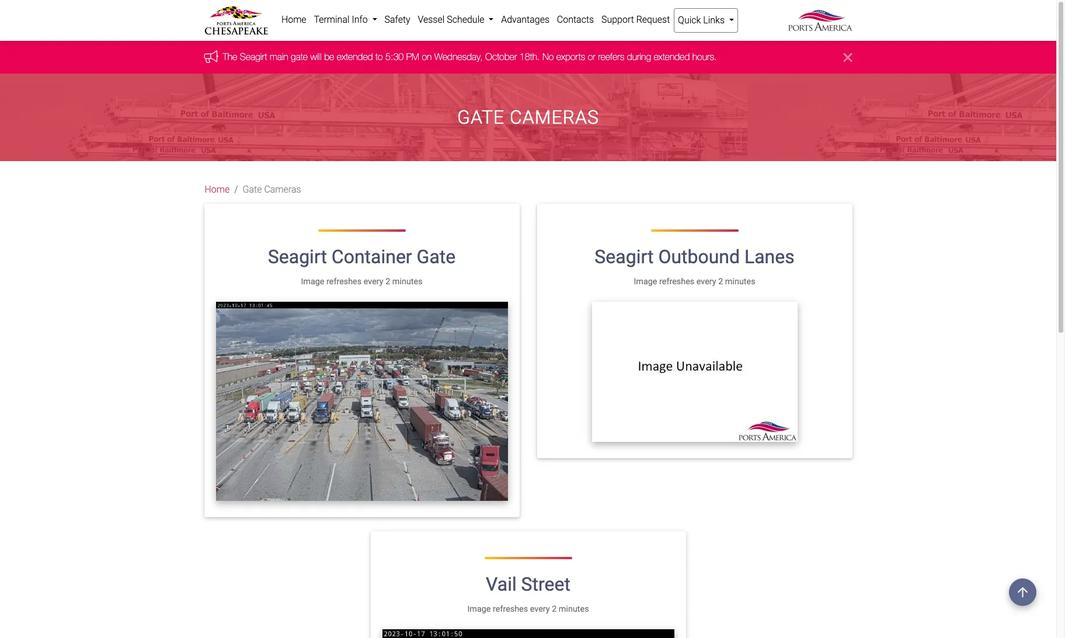 Task type: locate. For each thing, give the bounding box(es) containing it.
2 down outbound
[[718, 277, 723, 287]]

1 horizontal spatial seagirt
[[268, 246, 327, 268]]

october
[[485, 52, 517, 62]]

image down seagirt outbound lanes
[[634, 277, 657, 287]]

image refreshes every 2 minutes down seagirt container gate
[[301, 277, 423, 287]]

0 horizontal spatial image refreshes every 2 minutes
[[301, 277, 423, 287]]

1 vertical spatial gate cameras
[[243, 184, 301, 195]]

0 horizontal spatial every
[[364, 277, 383, 287]]

live image image for street
[[382, 630, 674, 638]]

1 horizontal spatial refreshes
[[493, 604, 528, 614]]

quick links
[[678, 15, 727, 26]]

2 for container
[[386, 277, 390, 287]]

live image image for container
[[216, 302, 508, 501]]

be
[[324, 52, 334, 62]]

terminal info link
[[310, 8, 381, 32]]

image refreshes every 2 minutes down seagirt outbound lanes
[[634, 277, 755, 287]]

0 vertical spatial gate cameras
[[457, 106, 599, 129]]

bullhorn image
[[204, 50, 223, 63]]

2 horizontal spatial image refreshes every 2 minutes
[[634, 277, 755, 287]]

2 horizontal spatial 2
[[718, 277, 723, 287]]

links
[[703, 15, 725, 26]]

refreshes for street
[[493, 604, 528, 614]]

seagirt inside alert
[[240, 52, 267, 62]]

image refreshes every 2 minutes down vail street
[[467, 604, 589, 614]]

live image image
[[216, 302, 508, 501], [592, 302, 797, 442], [382, 630, 674, 638]]

gate
[[457, 106, 505, 129], [243, 184, 262, 195], [417, 246, 456, 268]]

0 vertical spatial home link
[[278, 8, 310, 32]]

image for outbound
[[634, 277, 657, 287]]

every for container
[[364, 277, 383, 287]]

seagirt
[[240, 52, 267, 62], [268, 246, 327, 268], [595, 246, 654, 268]]

cameras
[[510, 106, 599, 129], [264, 184, 301, 195]]

minutes down street
[[559, 604, 589, 614]]

image down seagirt container gate
[[301, 277, 324, 287]]

minutes
[[392, 277, 423, 287], [725, 277, 755, 287], [559, 604, 589, 614]]

2 vertical spatial gate
[[417, 246, 456, 268]]

safety
[[385, 14, 410, 25]]

the seagirt main gate will be extended to 5:30 pm on wednesday, october 18th.  no exports or reefers during extended hours. alert
[[0, 41, 1056, 74]]

extended
[[337, 52, 373, 62], [654, 52, 690, 62]]

5:30
[[385, 52, 404, 62]]

pm
[[406, 52, 419, 62]]

every
[[364, 277, 383, 287], [697, 277, 716, 287], [530, 604, 550, 614]]

during
[[627, 52, 651, 62]]

1 vertical spatial home link
[[205, 183, 230, 197]]

extended right during
[[654, 52, 690, 62]]

seagirt outbound lanes
[[595, 246, 795, 268]]

0 horizontal spatial 2
[[386, 277, 390, 287]]

refreshes down seagirt outbound lanes
[[659, 277, 694, 287]]

0 vertical spatial home
[[281, 14, 306, 25]]

every down outbound
[[697, 277, 716, 287]]

advantages link
[[497, 8, 553, 32]]

2 horizontal spatial every
[[697, 277, 716, 287]]

1 vertical spatial home
[[205, 184, 230, 195]]

0 horizontal spatial minutes
[[392, 277, 423, 287]]

terminal
[[314, 14, 350, 25]]

schedule
[[447, 14, 484, 25]]

vessel
[[418, 14, 445, 25]]

0 horizontal spatial cameras
[[264, 184, 301, 195]]

2 horizontal spatial seagirt
[[595, 246, 654, 268]]

support
[[601, 14, 634, 25]]

0 horizontal spatial image
[[301, 277, 324, 287]]

image refreshes every 2 minutes
[[301, 277, 423, 287], [634, 277, 755, 287], [467, 604, 589, 614]]

image
[[301, 277, 324, 287], [634, 277, 657, 287], [467, 604, 491, 614]]

0 vertical spatial gate
[[457, 106, 505, 129]]

home
[[281, 14, 306, 25], [205, 184, 230, 195]]

refreshes
[[326, 277, 362, 287], [659, 277, 694, 287], [493, 604, 528, 614]]

2
[[386, 277, 390, 287], [718, 277, 723, 287], [552, 604, 557, 614]]

0 horizontal spatial refreshes
[[326, 277, 362, 287]]

1 horizontal spatial minutes
[[559, 604, 589, 614]]

2 horizontal spatial minutes
[[725, 277, 755, 287]]

1 horizontal spatial every
[[530, 604, 550, 614]]

quick
[[678, 15, 701, 26]]

2 down container at top
[[386, 277, 390, 287]]

0 horizontal spatial seagirt
[[240, 52, 267, 62]]

1 horizontal spatial extended
[[654, 52, 690, 62]]

quick links link
[[674, 8, 738, 33]]

1 vertical spatial cameras
[[264, 184, 301, 195]]

will
[[310, 52, 322, 62]]

outbound
[[658, 246, 740, 268]]

reefers
[[598, 52, 624, 62]]

every down container at top
[[364, 277, 383, 287]]

the seagirt main gate will be extended to 5:30 pm on wednesday, october 18th.  no exports or reefers during extended hours.
[[223, 52, 717, 62]]

minutes for gate
[[392, 277, 423, 287]]

2 horizontal spatial refreshes
[[659, 277, 694, 287]]

vessel schedule
[[418, 14, 487, 25]]

or
[[588, 52, 596, 62]]

image down vail
[[467, 604, 491, 614]]

1 horizontal spatial image refreshes every 2 minutes
[[467, 604, 589, 614]]

2 down street
[[552, 604, 557, 614]]

0 horizontal spatial extended
[[337, 52, 373, 62]]

1 horizontal spatial image
[[467, 604, 491, 614]]

0 horizontal spatial gate
[[243, 184, 262, 195]]

minutes down container at top
[[392, 277, 423, 287]]

exports
[[556, 52, 585, 62]]

no
[[542, 52, 554, 62]]

image refreshes every 2 minutes for street
[[467, 604, 589, 614]]

extended left to
[[337, 52, 373, 62]]

refreshes for container
[[326, 277, 362, 287]]

lanes
[[745, 246, 795, 268]]

1 horizontal spatial cameras
[[510, 106, 599, 129]]

2 horizontal spatial image
[[634, 277, 657, 287]]

minutes down lanes
[[725, 277, 755, 287]]

refreshes down vail
[[493, 604, 528, 614]]

1 extended from the left
[[337, 52, 373, 62]]

safety link
[[381, 8, 414, 32]]

support request
[[601, 14, 670, 25]]

refreshes down seagirt container gate
[[326, 277, 362, 287]]

contacts link
[[553, 8, 598, 32]]

1 horizontal spatial 2
[[552, 604, 557, 614]]

0 vertical spatial cameras
[[510, 106, 599, 129]]

2 extended from the left
[[654, 52, 690, 62]]

image refreshes every 2 minutes for outbound
[[634, 277, 755, 287]]

the
[[223, 52, 237, 62]]

every down street
[[530, 604, 550, 614]]

gate cameras
[[457, 106, 599, 129], [243, 184, 301, 195]]

home link
[[278, 8, 310, 32], [205, 183, 230, 197]]

0 horizontal spatial home
[[205, 184, 230, 195]]

2 horizontal spatial gate
[[457, 106, 505, 129]]

terminal info
[[314, 14, 370, 25]]

main
[[270, 52, 288, 62]]



Task type: describe. For each thing, give the bounding box(es) containing it.
vail
[[486, 574, 517, 596]]

every for outbound
[[697, 277, 716, 287]]

container
[[332, 246, 412, 268]]

0 horizontal spatial gate cameras
[[243, 184, 301, 195]]

1 horizontal spatial gate
[[417, 246, 456, 268]]

live image image for outbound
[[592, 302, 797, 442]]

0 horizontal spatial home link
[[205, 183, 230, 197]]

1 vertical spatial gate
[[243, 184, 262, 195]]

2 for street
[[552, 604, 557, 614]]

hours.
[[692, 52, 717, 62]]

close image
[[844, 50, 852, 64]]

request
[[636, 14, 670, 25]]

support request link
[[598, 8, 674, 32]]

18th.
[[520, 52, 540, 62]]

1 horizontal spatial home link
[[278, 8, 310, 32]]

seagirt container gate
[[268, 246, 456, 268]]

every for street
[[530, 604, 550, 614]]

gate
[[291, 52, 308, 62]]

minutes for lanes
[[725, 277, 755, 287]]

the seagirt main gate will be extended to 5:30 pm on wednesday, october 18th.  no exports or reefers during extended hours. link
[[223, 52, 717, 62]]

to
[[376, 52, 383, 62]]

1 horizontal spatial home
[[281, 14, 306, 25]]

image for container
[[301, 277, 324, 287]]

seagirt for seagirt container gate
[[268, 246, 327, 268]]

image for street
[[467, 604, 491, 614]]

contacts
[[557, 14, 594, 25]]

street
[[521, 574, 571, 596]]

seagirt for seagirt outbound lanes
[[595, 246, 654, 268]]

advantages
[[501, 14, 550, 25]]

vail street
[[486, 574, 571, 596]]

go to top image
[[1009, 579, 1037, 606]]

image refreshes every 2 minutes for container
[[301, 277, 423, 287]]

info
[[352, 14, 368, 25]]

2 for outbound
[[718, 277, 723, 287]]

on
[[422, 52, 432, 62]]

refreshes for outbound
[[659, 277, 694, 287]]

wednesday,
[[434, 52, 483, 62]]

1 horizontal spatial gate cameras
[[457, 106, 599, 129]]

vessel schedule link
[[414, 8, 497, 32]]



Task type: vqa. For each thing, say whether or not it's contained in the screenshot.
leftmost Seagirt
yes



